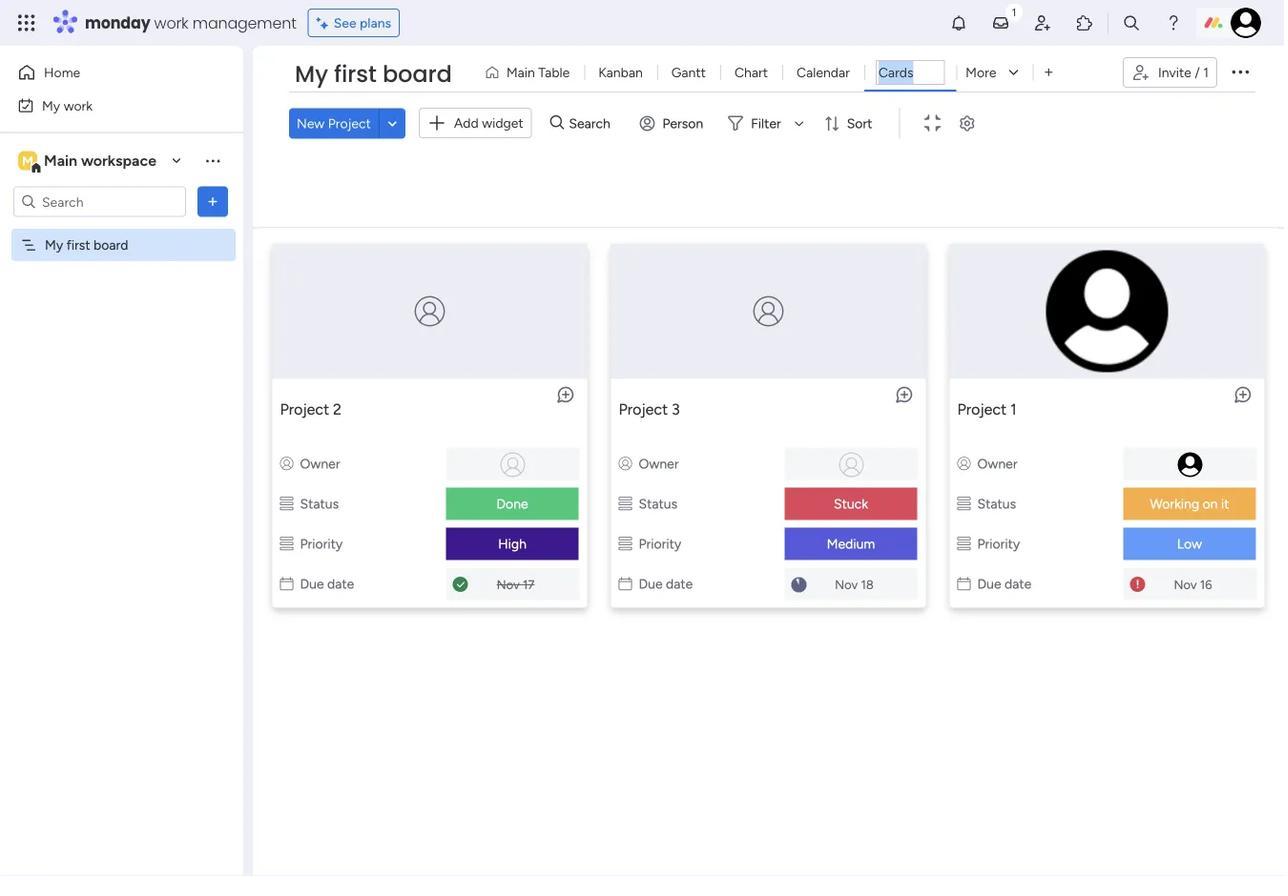 Task type: locate. For each thing, give the bounding box(es) containing it.
0 horizontal spatial 1
[[1010, 401, 1017, 419]]

select product image
[[17, 13, 36, 32]]

0 vertical spatial board
[[383, 58, 452, 90]]

first
[[334, 58, 377, 90], [66, 237, 90, 253]]

main
[[506, 64, 535, 81], [44, 152, 77, 170]]

status down project 2
[[300, 496, 339, 512]]

1 horizontal spatial 1
[[1203, 64, 1209, 81]]

1 vertical spatial my first board
[[45, 237, 128, 253]]

nov left the '17'
[[497, 578, 520, 593]]

1 owner from the left
[[300, 456, 340, 472]]

1 vertical spatial my
[[42, 97, 60, 114]]

3 priority from the left
[[977, 536, 1020, 552]]

main table button
[[477, 57, 584, 88]]

1 v2 calendar view small outline image from the left
[[280, 576, 293, 592]]

option
[[0, 228, 243, 232]]

my inside my first board field
[[295, 58, 328, 90]]

2 card cover image image from the left
[[753, 296, 784, 327]]

my first board down search in workspace field
[[45, 237, 128, 253]]

kanban button
[[584, 57, 657, 88]]

2 horizontal spatial status
[[977, 496, 1016, 512]]

2 horizontal spatial due date
[[977, 576, 1032, 592]]

0 vertical spatial work
[[154, 12, 188, 33]]

person
[[662, 115, 703, 131]]

plans
[[360, 15, 391, 31]]

see plans button
[[308, 9, 400, 37]]

2 owner from the left
[[639, 456, 679, 472]]

status down project 1
[[977, 496, 1016, 512]]

2 horizontal spatial due
[[977, 576, 1001, 592]]

0 horizontal spatial first
[[66, 237, 90, 253]]

1 horizontal spatial nov
[[835, 578, 858, 593]]

1 horizontal spatial board
[[383, 58, 452, 90]]

3 owner from the left
[[977, 456, 1018, 472]]

0 vertical spatial my
[[295, 58, 328, 90]]

1 horizontal spatial card cover image image
[[753, 296, 784, 327]]

workspace image
[[18, 150, 37, 171]]

arrow down image
[[788, 112, 811, 135]]

2 due date from the left
[[639, 576, 693, 592]]

due
[[300, 576, 324, 592], [639, 576, 663, 592], [977, 576, 1001, 592]]

0 horizontal spatial dapulse person column image
[[280, 456, 293, 472]]

first down see plans button at the left
[[334, 58, 377, 90]]

home button
[[11, 57, 205, 88]]

owner down project 2
[[300, 456, 340, 472]]

notifications image
[[949, 13, 968, 32]]

1 horizontal spatial first
[[334, 58, 377, 90]]

gantt button
[[657, 57, 720, 88]]

work right monday in the top of the page
[[154, 12, 188, 33]]

0 vertical spatial first
[[334, 58, 377, 90]]

dapulse person column image down the project 3
[[619, 456, 632, 472]]

1 dapulse person column image from the left
[[280, 456, 293, 472]]

2 horizontal spatial nov
[[1174, 578, 1197, 593]]

0 horizontal spatial v2 calendar view small outline image
[[280, 576, 293, 592]]

1 vertical spatial v2 status outline image
[[619, 536, 632, 552]]

new
[[297, 115, 325, 131]]

my first board down plans
[[295, 58, 452, 90]]

project right new
[[328, 115, 371, 131]]

owner right dapulse person column image
[[977, 456, 1018, 472]]

2 status from the left
[[639, 496, 678, 512]]

3 due date from the left
[[977, 576, 1032, 592]]

nov 16
[[1174, 578, 1212, 593]]

0 vertical spatial v2 status outline image
[[280, 496, 293, 512]]

1
[[1203, 64, 1209, 81], [1010, 401, 1017, 419]]

my down search in workspace field
[[45, 237, 63, 253]]

v2 done deadline image
[[453, 576, 468, 594]]

main table
[[506, 64, 570, 81]]

2 v2 calendar view small outline image from the left
[[957, 576, 971, 592]]

main inside button
[[506, 64, 535, 81]]

3 status from the left
[[977, 496, 1016, 512]]

home
[[44, 64, 80, 81]]

1 priority from the left
[[300, 536, 343, 552]]

project
[[328, 115, 371, 131], [280, 401, 329, 419], [619, 401, 668, 419], [957, 401, 1007, 419]]

3 due from the left
[[977, 576, 1001, 592]]

1 horizontal spatial due
[[639, 576, 663, 592]]

management
[[192, 12, 296, 33]]

table
[[538, 64, 570, 81]]

v2 status outline image
[[619, 496, 632, 512], [957, 496, 971, 512], [280, 536, 293, 552], [957, 536, 971, 552]]

nov for project 1
[[1174, 578, 1197, 593]]

None field
[[876, 60, 945, 85]]

2 dapulse person column image from the left
[[619, 456, 632, 472]]

2 vertical spatial my
[[45, 237, 63, 253]]

add
[[454, 115, 479, 131]]

invite
[[1158, 64, 1192, 81]]

options image down the workspace options icon
[[203, 192, 222, 211]]

0 horizontal spatial priority
[[300, 536, 343, 552]]

16
[[1200, 578, 1212, 593]]

0 horizontal spatial status
[[300, 496, 339, 512]]

nov 18
[[835, 578, 874, 593]]

status
[[300, 496, 339, 512], [639, 496, 678, 512], [977, 496, 1016, 512]]

/
[[1195, 64, 1200, 81]]

1 horizontal spatial owner
[[639, 456, 679, 472]]

2 due from the left
[[639, 576, 663, 592]]

main right workspace "image"
[[44, 152, 77, 170]]

0 vertical spatial my first board
[[295, 58, 452, 90]]

main inside "workspace selection" element
[[44, 152, 77, 170]]

board up angle down image at the top of page
[[383, 58, 452, 90]]

0 horizontal spatial date
[[327, 576, 354, 592]]

1 horizontal spatial v2 status outline image
[[619, 536, 632, 552]]

add widget
[[454, 115, 523, 131]]

my up new
[[295, 58, 328, 90]]

chart
[[735, 64, 768, 81]]

v2 calendar view small outline image
[[280, 576, 293, 592], [957, 576, 971, 592]]

v2 status outline image
[[280, 496, 293, 512], [619, 536, 632, 552]]

3 nov from the left
[[1174, 578, 1197, 593]]

dapulse person column image for project 3
[[619, 456, 632, 472]]

2 date from the left
[[666, 576, 693, 592]]

project left 3 on the top right of the page
[[619, 401, 668, 419]]

1 nov from the left
[[497, 578, 520, 593]]

2 nov from the left
[[835, 578, 858, 593]]

1 horizontal spatial main
[[506, 64, 535, 81]]

0 horizontal spatial due date
[[300, 576, 354, 592]]

1 horizontal spatial priority
[[639, 536, 681, 552]]

options image right /
[[1229, 60, 1252, 83]]

work down home
[[64, 97, 93, 114]]

1 vertical spatial first
[[66, 237, 90, 253]]

date
[[327, 576, 354, 592], [666, 576, 693, 592], [1005, 576, 1032, 592]]

0 vertical spatial 1
[[1203, 64, 1209, 81]]

1 due date from the left
[[300, 576, 354, 592]]

done
[[497, 496, 528, 512]]

1 card cover image image from the left
[[415, 296, 445, 327]]

high
[[498, 536, 527, 552]]

board down search in workspace field
[[94, 237, 128, 253]]

first down search in workspace field
[[66, 237, 90, 253]]

0 vertical spatial options image
[[1229, 60, 1252, 83]]

0 horizontal spatial nov
[[497, 578, 520, 593]]

card cover image image
[[415, 296, 445, 327], [753, 296, 784, 327]]

project 1
[[957, 401, 1017, 419]]

0 horizontal spatial owner
[[300, 456, 340, 472]]

0 horizontal spatial my first board
[[45, 237, 128, 253]]

1 vertical spatial 1
[[1010, 401, 1017, 419]]

0 horizontal spatial options image
[[203, 192, 222, 211]]

1 horizontal spatial options image
[[1229, 60, 1252, 83]]

priority for 3
[[639, 536, 681, 552]]

card cover image image for project 2
[[415, 296, 445, 327]]

my first board inside field
[[295, 58, 452, 90]]

nov
[[497, 578, 520, 593], [835, 578, 858, 593], [1174, 578, 1197, 593]]

owner
[[300, 456, 340, 472], [639, 456, 679, 472], [977, 456, 1018, 472]]

0 horizontal spatial work
[[64, 97, 93, 114]]

1 vertical spatial work
[[64, 97, 93, 114]]

work for monday
[[154, 12, 188, 33]]

my
[[295, 58, 328, 90], [42, 97, 60, 114], [45, 237, 63, 253]]

1 image
[[1006, 1, 1023, 22]]

1 horizontal spatial v2 calendar view small outline image
[[957, 576, 971, 592]]

nov 17
[[497, 578, 535, 593]]

project for project 2
[[280, 401, 329, 419]]

1 vertical spatial options image
[[203, 192, 222, 211]]

priority
[[300, 536, 343, 552], [639, 536, 681, 552], [977, 536, 1020, 552]]

1 due from the left
[[300, 576, 324, 592]]

project for project 1
[[957, 401, 1007, 419]]

my down home
[[42, 97, 60, 114]]

1 horizontal spatial my first board
[[295, 58, 452, 90]]

search everything image
[[1122, 13, 1141, 32]]

date for 1
[[1005, 576, 1032, 592]]

workspace
[[81, 152, 156, 170]]

status down the project 3
[[639, 496, 678, 512]]

priority for 2
[[300, 536, 343, 552]]

0 horizontal spatial card cover image image
[[415, 296, 445, 327]]

1 horizontal spatial work
[[154, 12, 188, 33]]

row group
[[260, 236, 1277, 623]]

1 vertical spatial board
[[94, 237, 128, 253]]

project up dapulse person column image
[[957, 401, 1007, 419]]

board
[[383, 58, 452, 90], [94, 237, 128, 253]]

main for main workspace
[[44, 152, 77, 170]]

see plans
[[334, 15, 391, 31]]

2 horizontal spatial date
[[1005, 576, 1032, 592]]

main left the table on the top of the page
[[506, 64, 535, 81]]

v2 overdue deadline image
[[1130, 576, 1145, 594]]

m
[[22, 153, 33, 169]]

project left 2
[[280, 401, 329, 419]]

add widget button
[[419, 108, 532, 138]]

gantt
[[671, 64, 706, 81]]

1 horizontal spatial status
[[639, 496, 678, 512]]

2 priority from the left
[[639, 536, 681, 552]]

inbox image
[[991, 13, 1010, 32]]

dapulse person column image down project 2
[[280, 456, 293, 472]]

2 horizontal spatial priority
[[977, 536, 1020, 552]]

1 vertical spatial main
[[44, 152, 77, 170]]

my work
[[42, 97, 93, 114]]

0 horizontal spatial v2 status outline image
[[280, 496, 293, 512]]

options image
[[1229, 60, 1252, 83], [203, 192, 222, 211]]

1 status from the left
[[300, 496, 339, 512]]

1 horizontal spatial dapulse person column image
[[619, 456, 632, 472]]

1 horizontal spatial due date
[[639, 576, 693, 592]]

my inside my first board list box
[[45, 237, 63, 253]]

1 horizontal spatial date
[[666, 576, 693, 592]]

nov left 16
[[1174, 578, 1197, 593]]

nov left 18
[[835, 578, 858, 593]]

status for 2
[[300, 496, 339, 512]]

2 horizontal spatial owner
[[977, 456, 1018, 472]]

work
[[154, 12, 188, 33], [64, 97, 93, 114]]

it
[[1221, 496, 1229, 512]]

0 horizontal spatial due
[[300, 576, 324, 592]]

board inside field
[[383, 58, 452, 90]]

v2 search image
[[550, 113, 564, 134]]

dapulse person column image
[[280, 456, 293, 472], [619, 456, 632, 472]]

owner for 3
[[639, 456, 679, 472]]

0 horizontal spatial board
[[94, 237, 128, 253]]

3 date from the left
[[1005, 576, 1032, 592]]

due date for 1
[[977, 576, 1032, 592]]

0 horizontal spatial main
[[44, 152, 77, 170]]

work inside button
[[64, 97, 93, 114]]

due date
[[300, 576, 354, 592], [639, 576, 693, 592], [977, 576, 1032, 592]]

my first board
[[295, 58, 452, 90], [45, 237, 128, 253]]

first inside field
[[334, 58, 377, 90]]

1 date from the left
[[327, 576, 354, 592]]

0 vertical spatial main
[[506, 64, 535, 81]]

date for 3
[[666, 576, 693, 592]]

v2 calendar view small outline image for project 1
[[957, 576, 971, 592]]

owner down the project 3
[[639, 456, 679, 472]]

new project button
[[289, 108, 379, 139]]



Task type: vqa. For each thing, say whether or not it's contained in the screenshot.
My Work "button"
yes



Task type: describe. For each thing, give the bounding box(es) containing it.
add view image
[[1045, 66, 1053, 79]]

v2 calendar view small outline image
[[619, 576, 632, 592]]

first inside list box
[[66, 237, 90, 253]]

monday work management
[[85, 12, 296, 33]]

priority for 1
[[977, 536, 1020, 552]]

filter button
[[720, 108, 811, 139]]

sort
[[847, 115, 872, 131]]

v2 status outline image for stuck
[[619, 496, 632, 512]]

see
[[334, 15, 356, 31]]

stuck
[[834, 496, 868, 512]]

owner for 2
[[300, 456, 340, 472]]

date for 2
[[327, 576, 354, 592]]

monday
[[85, 12, 150, 33]]

status for 3
[[639, 496, 678, 512]]

owner for 1
[[977, 456, 1018, 472]]

calendar
[[797, 64, 850, 81]]

invite / 1
[[1158, 64, 1209, 81]]

dapulse person column image for project 2
[[280, 456, 293, 472]]

work for my
[[64, 97, 93, 114]]

3
[[672, 401, 680, 419]]

person button
[[632, 108, 715, 139]]

project inside button
[[328, 115, 371, 131]]

new project
[[297, 115, 371, 131]]

due for 3
[[639, 576, 663, 592]]

angle down image
[[388, 116, 397, 130]]

nov for project 3
[[835, 578, 858, 593]]

due date for 3
[[639, 576, 693, 592]]

invite / 1 button
[[1123, 57, 1217, 88]]

widget
[[482, 115, 523, 131]]

main for main table
[[506, 64, 535, 81]]

due for 2
[[300, 576, 324, 592]]

apps image
[[1075, 13, 1094, 32]]

My first board field
[[290, 58, 457, 91]]

low
[[1177, 536, 1202, 552]]

due date for 2
[[300, 576, 354, 592]]

filter
[[751, 115, 781, 131]]

Search field
[[564, 110, 621, 137]]

invite members image
[[1033, 13, 1052, 32]]

project for project 3
[[619, 401, 668, 419]]

workspace options image
[[203, 151, 222, 170]]

v2 status outline image for priority
[[619, 536, 632, 552]]

status for 1
[[977, 496, 1016, 512]]

working
[[1150, 496, 1199, 512]]

board inside list box
[[94, 237, 128, 253]]

john smith image
[[1231, 8, 1261, 38]]

v2 status outline image for high
[[280, 536, 293, 552]]

my first board inside list box
[[45, 237, 128, 253]]

calendar button
[[782, 57, 864, 88]]

workspace selection element
[[18, 149, 159, 174]]

project 2
[[280, 401, 342, 419]]

1 inside row group
[[1010, 401, 1017, 419]]

v2 calendar view small outline image for project 2
[[280, 576, 293, 592]]

working on it
[[1150, 496, 1229, 512]]

more button
[[956, 57, 1033, 88]]

18
[[861, 578, 874, 593]]

v2 status outline image for low
[[957, 536, 971, 552]]

chart button
[[720, 57, 782, 88]]

on
[[1203, 496, 1218, 512]]

card cover image image for project 3
[[753, 296, 784, 327]]

1 inside button
[[1203, 64, 1209, 81]]

sort button
[[816, 108, 884, 139]]

Search in workspace field
[[40, 191, 159, 213]]

more
[[966, 64, 997, 81]]

project 3
[[619, 401, 680, 419]]

row group containing project 2
[[260, 236, 1277, 623]]

help image
[[1164, 13, 1183, 32]]

kanban
[[598, 64, 643, 81]]

v2 status outline image for working on it
[[957, 496, 971, 512]]

v2 status outline image for status
[[280, 496, 293, 512]]

17
[[523, 578, 535, 593]]

my work button
[[11, 90, 205, 121]]

medium
[[827, 536, 875, 552]]

main workspace
[[44, 152, 156, 170]]

dapulse person column image
[[957, 456, 971, 472]]

my inside my work button
[[42, 97, 60, 114]]

my first board list box
[[0, 225, 243, 519]]

nov for project 2
[[497, 578, 520, 593]]

2
[[333, 401, 342, 419]]

due for 1
[[977, 576, 1001, 592]]



